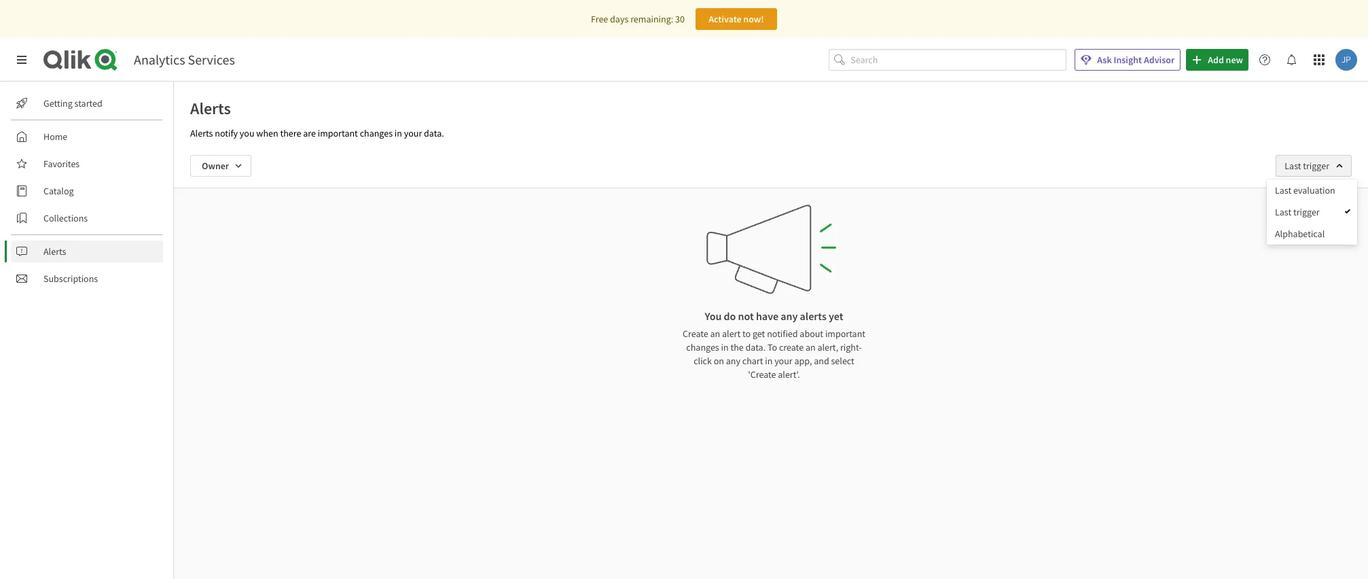 Task type: vqa. For each thing, say whether or not it's contained in the screenshot.
Open sidebar menu 'icon'
no



Task type: describe. For each thing, give the bounding box(es) containing it.
select
[[832, 355, 855, 367]]

you
[[705, 309, 722, 323]]

last trigger for last trigger "option"
[[1276, 206, 1320, 218]]

services
[[188, 51, 235, 68]]

analytics
[[134, 51, 185, 68]]

alert
[[723, 328, 741, 340]]

0 horizontal spatial an
[[711, 328, 721, 340]]

ask
[[1098, 54, 1112, 66]]

last for last trigger "option"
[[1276, 206, 1292, 218]]

last trigger option
[[1268, 201, 1358, 223]]

Last trigger field
[[1277, 155, 1353, 177]]

analytics services element
[[134, 51, 235, 68]]

free days remaining: 30
[[591, 13, 685, 25]]

30
[[676, 13, 685, 25]]

have
[[756, 309, 779, 323]]

started
[[74, 97, 102, 109]]

1 horizontal spatial any
[[781, 309, 798, 323]]

last for last evaluation option
[[1276, 184, 1292, 196]]

yet
[[829, 309, 844, 323]]

1 vertical spatial alerts
[[190, 127, 213, 139]]

about
[[800, 328, 824, 340]]

advisor
[[1145, 54, 1175, 66]]

last trigger for last trigger field
[[1285, 160, 1330, 172]]

favorites
[[43, 158, 80, 170]]

0 vertical spatial your
[[404, 127, 422, 139]]

last evaluation option
[[1268, 179, 1358, 201]]

data. inside you do not have any alerts yet create an alert to get notified about important changes in the data. to create an alert, right- click on any chart in your app, and select 'create alert'.
[[746, 341, 766, 353]]

app,
[[795, 355, 812, 367]]

alphabetical
[[1276, 228, 1326, 240]]

0 vertical spatial changes
[[360, 127, 393, 139]]

you
[[240, 127, 255, 139]]

collections
[[43, 212, 88, 224]]

alerts notify you when there are important changes in your data.
[[190, 127, 444, 139]]

get
[[753, 328, 766, 340]]

remaining:
[[631, 13, 674, 25]]

to
[[768, 341, 778, 353]]

subscriptions link
[[11, 268, 163, 290]]

activate now! link
[[696, 8, 777, 30]]

last evaluation
[[1276, 184, 1336, 196]]

ask insight advisor
[[1098, 54, 1175, 66]]

notify
[[215, 127, 238, 139]]

on
[[714, 355, 724, 367]]

and
[[814, 355, 830, 367]]

insight
[[1114, 54, 1143, 66]]

there
[[280, 127, 301, 139]]

subscriptions
[[43, 273, 98, 285]]

filters region
[[0, 0, 1369, 579]]

alerts
[[800, 309, 827, 323]]

navigation pane element
[[0, 87, 173, 295]]

catalog link
[[11, 180, 163, 202]]

'create
[[748, 368, 777, 381]]



Task type: locate. For each thing, give the bounding box(es) containing it.
in
[[395, 127, 402, 139], [721, 341, 729, 353], [765, 355, 773, 367]]

changes
[[360, 127, 393, 139], [687, 341, 720, 353]]

last for last trigger field
[[1285, 160, 1302, 172]]

trigger inside last trigger field
[[1304, 160, 1330, 172]]

0 vertical spatial data.
[[424, 127, 444, 139]]

favorites link
[[11, 153, 163, 175]]

data.
[[424, 127, 444, 139], [746, 341, 766, 353]]

to
[[743, 328, 751, 340]]

0 vertical spatial in
[[395, 127, 402, 139]]

1 horizontal spatial your
[[775, 355, 793, 367]]

changes up the click
[[687, 341, 720, 353]]

catalog
[[43, 185, 74, 197]]

1 vertical spatial last trigger
[[1276, 206, 1320, 218]]

alerts inside navigation pane 'element'
[[43, 245, 66, 258]]

alerts link
[[11, 241, 163, 262]]

1 horizontal spatial an
[[806, 341, 816, 353]]

1 vertical spatial trigger
[[1294, 206, 1320, 218]]

1 vertical spatial your
[[775, 355, 793, 367]]

not
[[739, 309, 754, 323]]

1 horizontal spatial important
[[826, 328, 866, 340]]

0 vertical spatial last trigger
[[1285, 160, 1330, 172]]

0 horizontal spatial data.
[[424, 127, 444, 139]]

last left evaluation
[[1276, 184, 1292, 196]]

create
[[683, 328, 709, 340]]

any up notified
[[781, 309, 798, 323]]

ask insight advisor button
[[1075, 49, 1181, 71]]

1 vertical spatial in
[[721, 341, 729, 353]]

evaluation
[[1294, 184, 1336, 196]]

changes inside you do not have any alerts yet create an alert to get notified about important changes in the data. to create an alert, right- click on any chart in your app, and select 'create alert'.
[[687, 341, 720, 353]]

notified
[[767, 328, 798, 340]]

you do not have any alerts yet create an alert to get notified about important changes in the data. to create an alert, right- click on any chart in your app, and select 'create alert'.
[[683, 309, 866, 381]]

changes right are on the left of the page
[[360, 127, 393, 139]]

0 vertical spatial an
[[711, 328, 721, 340]]

1 vertical spatial data.
[[746, 341, 766, 353]]

trigger inside last trigger "option"
[[1294, 206, 1320, 218]]

2 horizontal spatial in
[[765, 355, 773, 367]]

last trigger
[[1285, 160, 1330, 172], [1276, 206, 1320, 218]]

1 vertical spatial any
[[726, 355, 741, 367]]

an down about
[[806, 341, 816, 353]]

1 horizontal spatial data.
[[746, 341, 766, 353]]

2 vertical spatial in
[[765, 355, 773, 367]]

0 horizontal spatial in
[[395, 127, 402, 139]]

are
[[303, 127, 316, 139]]

activate
[[709, 13, 742, 25]]

when
[[256, 127, 278, 139]]

chart
[[743, 355, 764, 367]]

an left alert
[[711, 328, 721, 340]]

0 horizontal spatial your
[[404, 127, 422, 139]]

alert'.
[[778, 368, 801, 381]]

trigger for last trigger field
[[1304, 160, 1330, 172]]

alert,
[[818, 341, 839, 353]]

alerts up subscriptions
[[43, 245, 66, 258]]

last up alphabetical
[[1276, 206, 1292, 218]]

right-
[[841, 341, 862, 353]]

1 vertical spatial an
[[806, 341, 816, 353]]

0 horizontal spatial important
[[318, 127, 358, 139]]

Search text field
[[851, 49, 1067, 71]]

the
[[731, 341, 744, 353]]

any down the
[[726, 355, 741, 367]]

important
[[318, 127, 358, 139], [826, 328, 866, 340]]

list box containing last evaluation
[[1268, 179, 1358, 245]]

alerts up notify
[[190, 98, 231, 119]]

last up last evaluation
[[1285, 160, 1302, 172]]

important inside you do not have any alerts yet create an alert to get notified about important changes in the data. to create an alert, right- click on any chart in your app, and select 'create alert'.
[[826, 328, 866, 340]]

your inside you do not have any alerts yet create an alert to get notified about important changes in the data. to create an alert, right- click on any chart in your app, and select 'create alert'.
[[775, 355, 793, 367]]

last trigger up alphabetical
[[1276, 206, 1320, 218]]

alphabetical option
[[1268, 223, 1358, 245]]

2 vertical spatial last
[[1276, 206, 1292, 218]]

now!
[[744, 13, 764, 25]]

list box
[[1268, 179, 1358, 245]]

searchbar element
[[829, 49, 1067, 71]]

any
[[781, 309, 798, 323], [726, 355, 741, 367]]

days
[[610, 13, 629, 25]]

important up "right-"
[[826, 328, 866, 340]]

0 horizontal spatial any
[[726, 355, 741, 367]]

1 vertical spatial changes
[[687, 341, 720, 353]]

last inside field
[[1285, 160, 1302, 172]]

home link
[[11, 126, 163, 147]]

last
[[1285, 160, 1302, 172], [1276, 184, 1292, 196], [1276, 206, 1292, 218]]

getting started
[[43, 97, 102, 109]]

collections link
[[11, 207, 163, 229]]

trigger down last evaluation
[[1294, 206, 1320, 218]]

last trigger up last evaluation
[[1285, 160, 1330, 172]]

alerts
[[190, 98, 231, 119], [190, 127, 213, 139], [43, 245, 66, 258]]

getting
[[43, 97, 73, 109]]

activate now!
[[709, 13, 764, 25]]

your
[[404, 127, 422, 139], [775, 355, 793, 367]]

click
[[694, 355, 712, 367]]

0 vertical spatial last
[[1285, 160, 1302, 172]]

free
[[591, 13, 609, 25]]

home
[[43, 130, 67, 143]]

trigger for last trigger "option"
[[1294, 206, 1320, 218]]

alerts left notify
[[190, 127, 213, 139]]

close sidebar menu image
[[16, 54, 27, 65]]

2 vertical spatial alerts
[[43, 245, 66, 258]]

1 horizontal spatial in
[[721, 341, 729, 353]]

trigger
[[1304, 160, 1330, 172], [1294, 206, 1320, 218]]

0 horizontal spatial changes
[[360, 127, 393, 139]]

an
[[711, 328, 721, 340], [806, 341, 816, 353]]

0 vertical spatial trigger
[[1304, 160, 1330, 172]]

last inside option
[[1276, 184, 1292, 196]]

list box inside filters 'region'
[[1268, 179, 1358, 245]]

last trigger inside "option"
[[1276, 206, 1320, 218]]

do
[[724, 309, 736, 323]]

last trigger inside field
[[1285, 160, 1330, 172]]

1 vertical spatial important
[[826, 328, 866, 340]]

getting started link
[[11, 92, 163, 114]]

create
[[780, 341, 804, 353]]

0 vertical spatial important
[[318, 127, 358, 139]]

1 vertical spatial last
[[1276, 184, 1292, 196]]

0 vertical spatial alerts
[[190, 98, 231, 119]]

important right are on the left of the page
[[318, 127, 358, 139]]

0 vertical spatial any
[[781, 309, 798, 323]]

trigger up evaluation
[[1304, 160, 1330, 172]]

1 horizontal spatial changes
[[687, 341, 720, 353]]

analytics services
[[134, 51, 235, 68]]

last inside "option"
[[1276, 206, 1292, 218]]



